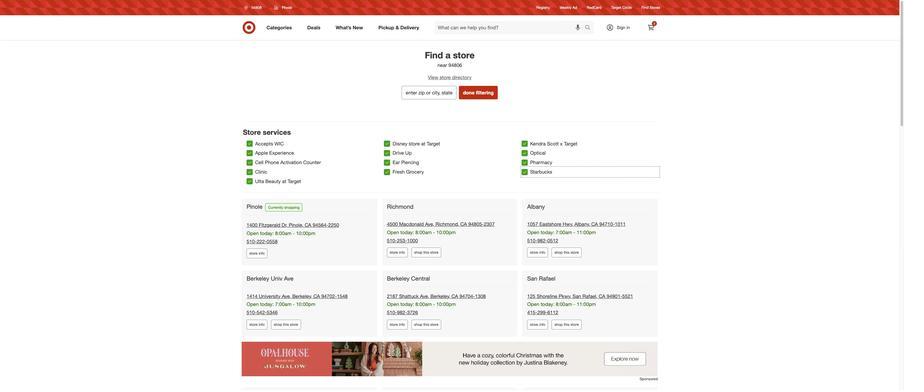 Task type: vqa. For each thing, say whether or not it's contained in the screenshot.


Task type: describe. For each thing, give the bounding box(es) containing it.
store services
[[243, 128, 291, 136]]

shop this store for san rafael
[[555, 323, 579, 327]]

store info for pinole
[[249, 251, 265, 256]]

near
[[438, 62, 447, 68]]

pickup & delivery link
[[373, 21, 427, 34]]

redcard link
[[587, 5, 602, 10]]

this for richmond
[[423, 250, 429, 255]]

albany link
[[527, 203, 546, 210]]

up
[[405, 150, 412, 156]]

store info link for san rafael
[[527, 320, 548, 330]]

store down 1414 university ave, berkeley, ca 94702-1548 open today: 7:00am - 10:00pm 510-542-5346
[[290, 323, 298, 327]]

2 link
[[645, 21, 658, 34]]

1011
[[615, 221, 626, 227]]

weekly ad link
[[560, 5, 577, 10]]

542-
[[257, 310, 267, 316]]

state
[[442, 90, 453, 96]]

10:00pm for pinole
[[296, 230, 315, 237]]

univ
[[271, 275, 283, 282]]

1414
[[247, 293, 258, 299]]

services
[[263, 128, 291, 136]]

Clinic checkbox
[[247, 169, 253, 175]]

94704-
[[460, 293, 475, 299]]

open for berkeley central
[[387, 302, 399, 308]]

counter
[[303, 160, 321, 166]]

enter
[[406, 90, 417, 96]]

2307
[[484, 221, 495, 227]]

optical
[[530, 150, 546, 156]]

target for ulta beauty at target
[[288, 178, 301, 185]]

ave
[[284, 275, 294, 282]]

sign in
[[617, 25, 630, 30]]

510-222-0558 link
[[247, 239, 278, 245]]

target for kendra scott x target
[[564, 141, 578, 147]]

wic
[[275, 141, 284, 147]]

experience
[[269, 150, 294, 156]]

94806 inside dropdown button
[[252, 5, 262, 10]]

10:00pm for berkeley central
[[437, 302, 456, 308]]

richmond link
[[387, 203, 415, 210]]

94806 button
[[241, 2, 268, 13]]

shop this store for albany
[[555, 250, 579, 255]]

94806 inside find a store near 94806
[[449, 62, 462, 68]]

starbucks
[[530, 169, 552, 175]]

4500 macdonald ave, richmond, ca 94805-2307 open today: 8:00am - 10:00pm 510-253-1000
[[387, 221, 495, 244]]

10:00pm for richmond
[[437, 229, 456, 236]]

find for a
[[425, 50, 443, 61]]

today: for albany
[[541, 229, 555, 236]]

university
[[259, 293, 281, 299]]

- inside 125 shoreline pkwy, san rafael, ca 94901-5521 open today: 8:00am - 11:00pm 415-299-6112
[[574, 302, 576, 308]]

store services group
[[247, 139, 659, 186]]

Starbucks checkbox
[[522, 169, 528, 175]]

today: for berkeley central
[[401, 302, 414, 308]]

piercing
[[401, 160, 419, 166]]

target circle
[[611, 5, 632, 10]]

store down 510-982-0512 link
[[530, 250, 538, 255]]

- for richmond
[[433, 229, 435, 236]]

shop for albany
[[555, 250, 563, 255]]

directory
[[452, 74, 472, 80]]

enter zip or city, state button
[[402, 86, 457, 99]]

store down 2187 shattuck ave, berkeley, ca 94704-1308 open today: 8:00am - 10:00pm 510-982-3726
[[430, 323, 439, 327]]

open for richmond
[[387, 229, 399, 236]]

rafael
[[539, 275, 556, 282]]

1057 eastshore hwy, albany, ca 94710-1011 open today: 7:00am - 11:00pm 510-982-0512
[[527, 221, 626, 244]]

ca for pinole
[[305, 222, 311, 228]]

find a store near 94806
[[425, 50, 475, 68]]

415-
[[527, 310, 537, 316]]

currently
[[268, 205, 283, 210]]

this for albany
[[564, 250, 570, 255]]

7:00am for berkeley univ ave
[[275, 302, 292, 308]]

1400
[[247, 222, 258, 228]]

sponsored
[[640, 377, 658, 382]]

view
[[428, 74, 438, 80]]

8:00am inside 125 shoreline pkwy, san rafael, ca 94901-5521 open today: 8:00am - 11:00pm 415-299-6112
[[556, 302, 572, 308]]

done
[[463, 90, 475, 96]]

1 vertical spatial pinole
[[247, 203, 263, 210]]

this for berkeley univ ave
[[283, 323, 289, 327]]

1057 eastshore hwy, albany, ca 94710-1011 link
[[527, 221, 626, 227]]

shop for berkeley central
[[414, 323, 422, 327]]

store info for albany
[[530, 250, 545, 255]]

fresh
[[393, 169, 405, 175]]

11:00pm inside 1057 eastshore hwy, albany, ca 94710-1011 open today: 7:00am - 11:00pm 510-982-0512
[[577, 229, 596, 236]]

store inside find a store near 94806
[[453, 50, 475, 61]]

new
[[353, 24, 363, 30]]

fitzgerald
[[259, 222, 280, 228]]

drive
[[393, 150, 404, 156]]

view store directory link
[[236, 74, 664, 81]]

info for pinole
[[259, 251, 265, 256]]

scott
[[547, 141, 559, 147]]

1308
[[475, 293, 486, 299]]

1000
[[407, 238, 418, 244]]

berkeley for berkeley central
[[387, 275, 410, 282]]

510-982-3726 link
[[387, 310, 418, 316]]

today: for pinole
[[260, 230, 274, 237]]

san rafael
[[527, 275, 556, 282]]

clinic
[[255, 169, 267, 175]]

hwy,
[[563, 221, 573, 227]]

pinole inside "dropdown button"
[[282, 5, 292, 10]]

What can we help you find? suggestions appear below search field
[[434, 21, 587, 34]]

pickup
[[378, 24, 394, 30]]

store info for berkeley central
[[390, 323, 405, 327]]

shop for richmond
[[414, 250, 422, 255]]

Drive Up checkbox
[[384, 150, 390, 156]]

at for beauty
[[282, 178, 286, 185]]

richmond,
[[436, 221, 459, 227]]

shop this store for richmond
[[414, 250, 439, 255]]

activation
[[280, 160, 302, 166]]

2187
[[387, 293, 398, 299]]

- for berkeley central
[[433, 302, 435, 308]]

open for berkeley univ ave
[[247, 302, 259, 308]]

target for disney store at target
[[427, 141, 440, 147]]

in
[[627, 25, 630, 30]]

berkeley central
[[387, 275, 430, 282]]

ca inside 125 shoreline pkwy, san rafael, ca 94901-5521 open today: 8:00am - 11:00pm 415-299-6112
[[599, 293, 606, 299]]

kendra scott x target
[[530, 141, 578, 147]]

store info link for pinole
[[247, 249, 268, 259]]

Cell Phone Activation Counter checkbox
[[247, 160, 253, 166]]

Disney store at Target checkbox
[[384, 141, 390, 147]]

2
[[654, 22, 655, 25]]

weekly ad
[[560, 5, 577, 10]]

or
[[426, 90, 431, 96]]

cell phone activation counter
[[255, 160, 321, 166]]

7:00am for albany
[[556, 229, 572, 236]]

1400 fitzgerald dr, pinole, ca 94564-2250 link
[[247, 222, 339, 228]]

store down 253-
[[390, 250, 398, 255]]

open for albany
[[527, 229, 540, 236]]

info for berkeley central
[[399, 323, 405, 327]]

Ear Piercing checkbox
[[384, 160, 390, 166]]

3726
[[407, 310, 418, 316]]

shop this store button for albany
[[552, 248, 582, 258]]

shop this store button for san rafael
[[552, 320, 582, 330]]

510-542-5346 link
[[247, 310, 278, 316]]

categories
[[267, 24, 292, 30]]

albany,
[[575, 221, 590, 227]]

1414 university ave, berkeley, ca 94702-1548 open today: 7:00am - 10:00pm 510-542-5346
[[247, 293, 348, 316]]

store down the 4500 macdonald ave, richmond, ca 94805-2307 open today: 8:00am - 10:00pm 510-253-1000
[[430, 250, 439, 255]]

registry link
[[537, 5, 550, 10]]

Fresh Grocery checkbox
[[384, 169, 390, 175]]

done filtering button
[[459, 86, 498, 99]]

shop this store button for berkeley univ ave
[[271, 320, 301, 330]]

zip
[[419, 90, 425, 96]]

store down 125 shoreline pkwy, san rafael, ca 94901-5521 open today: 8:00am - 11:00pm 415-299-6112
[[571, 323, 579, 327]]

- for berkeley univ ave
[[293, 302, 295, 308]]

info for san rafael
[[539, 323, 545, 327]]



Task type: locate. For each thing, give the bounding box(es) containing it.
1 berkeley from the left
[[247, 275, 269, 282]]

shop this store button down 0512
[[552, 248, 582, 258]]

shop this store for berkeley univ ave
[[274, 323, 298, 327]]

0 vertical spatial 7:00am
[[556, 229, 572, 236]]

- inside 2187 shattuck ave, berkeley, ca 94704-1308 open today: 8:00am - 10:00pm 510-982-3726
[[433, 302, 435, 308]]

berkeley for berkeley univ ave
[[247, 275, 269, 282]]

0 horizontal spatial 94806
[[252, 5, 262, 10]]

Pharmacy checkbox
[[522, 160, 528, 166]]

8:00am inside the 4500 macdonald ave, richmond, ca 94805-2307 open today: 8:00am - 10:00pm 510-253-1000
[[416, 229, 432, 236]]

ca right rafael,
[[599, 293, 606, 299]]

0 vertical spatial pinole
[[282, 5, 292, 10]]

982-
[[537, 238, 548, 244], [397, 310, 407, 316]]

store info for richmond
[[390, 250, 405, 255]]

disney
[[393, 141, 408, 147]]

ave, right "shattuck"
[[420, 293, 429, 299]]

11:00pm down rafael,
[[577, 302, 596, 308]]

info down 510-982-0512 link
[[539, 250, 545, 255]]

open inside 125 shoreline pkwy, san rafael, ca 94901-5521 open today: 8:00am - 11:00pm 415-299-6112
[[527, 302, 540, 308]]

982- inside 2187 shattuck ave, berkeley, ca 94704-1308 open today: 8:00am - 10:00pm 510-982-3726
[[397, 310, 407, 316]]

1 horizontal spatial 94806
[[449, 62, 462, 68]]

10:00pm
[[437, 229, 456, 236], [296, 230, 315, 237], [296, 302, 315, 308], [437, 302, 456, 308]]

a
[[446, 50, 451, 61]]

store down 542-
[[249, 323, 258, 327]]

apple experience
[[255, 150, 294, 156]]

advertisement region
[[242, 342, 658, 377]]

982- for albany
[[537, 238, 548, 244]]

shoreline
[[537, 293, 557, 299]]

7:00am down hwy,
[[556, 229, 572, 236]]

ca left 94805-
[[461, 221, 467, 227]]

shop this store button for richmond
[[412, 248, 441, 258]]

222-
[[257, 239, 267, 245]]

store info link for albany
[[527, 248, 548, 258]]

central
[[411, 275, 430, 282]]

510- inside 1414 university ave, berkeley, ca 94702-1548 open today: 7:00am - 10:00pm 510-542-5346
[[247, 310, 257, 316]]

accepts wic
[[255, 141, 284, 147]]

ca left 94704-
[[452, 293, 458, 299]]

berkeley, for berkeley central
[[431, 293, 450, 299]]

san right 'pkwy,'
[[573, 293, 581, 299]]

pinole
[[282, 5, 292, 10], [247, 203, 263, 210]]

510- for richmond
[[387, 238, 397, 244]]

0 horizontal spatial find
[[425, 50, 443, 61]]

ca inside 2187 shattuck ave, berkeley, ca 94704-1308 open today: 8:00am - 10:00pm 510-982-3726
[[452, 293, 458, 299]]

delivery
[[400, 24, 419, 30]]

ca for berkeley univ ave
[[313, 293, 320, 299]]

ca right the pinole,
[[305, 222, 311, 228]]

7:00am inside 1414 university ave, berkeley, ca 94702-1548 open today: 7:00am - 10:00pm 510-542-5346
[[275, 302, 292, 308]]

cell
[[255, 160, 264, 166]]

berkeley univ ave link
[[247, 275, 295, 283]]

94806 left the pinole "dropdown button"
[[252, 5, 262, 10]]

0 horizontal spatial at
[[282, 178, 286, 185]]

1 horizontal spatial find
[[642, 5, 649, 10]]

today: down fitzgerald
[[260, 230, 274, 237]]

berkeley univ ave
[[247, 275, 294, 282]]

store info link for berkeley central
[[387, 320, 408, 330]]

store info link down 299-
[[527, 320, 548, 330]]

11:00pm inside 125 shoreline pkwy, san rafael, ca 94901-5521 open today: 8:00am - 11:00pm 415-299-6112
[[577, 302, 596, 308]]

store info down 253-
[[390, 250, 405, 255]]

8:00am down 'pkwy,'
[[556, 302, 572, 308]]

this down the 4500 macdonald ave, richmond, ca 94805-2307 open today: 8:00am - 10:00pm 510-253-1000
[[423, 250, 429, 255]]

510- inside 1400 fitzgerald dr, pinole, ca 94564-2250 open today: 8:00am - 10:00pm 510-222-0558
[[247, 239, 257, 245]]

0 vertical spatial find
[[642, 5, 649, 10]]

store info down 222-
[[249, 251, 265, 256]]

1 horizontal spatial 982-
[[537, 238, 548, 244]]

ca right albany,
[[592, 221, 598, 227]]

ulta beauty at target
[[255, 178, 301, 185]]

info for richmond
[[399, 250, 405, 255]]

store down 415-
[[530, 323, 538, 327]]

510- down 4500
[[387, 238, 397, 244]]

7:00am up the 5346 at the bottom left of page
[[275, 302, 292, 308]]

10:00pm inside 1400 fitzgerald dr, pinole, ca 94564-2250 open today: 8:00am - 10:00pm 510-222-0558
[[296, 230, 315, 237]]

1 vertical spatial at
[[282, 178, 286, 185]]

ave, inside the 4500 macdonald ave, richmond, ca 94805-2307 open today: 8:00am - 10:00pm 510-253-1000
[[425, 221, 434, 227]]

shop this store button down 1000
[[412, 248, 441, 258]]

store info down 510-982-3726 link
[[390, 323, 405, 327]]

- down 2187 shattuck ave, berkeley, ca 94704-1308 'link'
[[433, 302, 435, 308]]

shop for san rafael
[[555, 323, 563, 327]]

10:00pm down '1414 university ave, berkeley, ca 94702-1548' link
[[296, 302, 315, 308]]

open down 1057 at the right
[[527, 229, 540, 236]]

open inside the 4500 macdonald ave, richmond, ca 94805-2307 open today: 8:00am - 10:00pm 510-253-1000
[[387, 229, 399, 236]]

berkeley, for berkeley univ ave
[[292, 293, 312, 299]]

1057
[[527, 221, 538, 227]]

store right a
[[453, 50, 475, 61]]

- inside 1400 fitzgerald dr, pinole, ca 94564-2250 open today: 8:00am - 10:00pm 510-222-0558
[[293, 230, 295, 237]]

510- down the 1400
[[247, 239, 257, 245]]

0 horizontal spatial pinole
[[247, 203, 263, 210]]

store info link down 253-
[[387, 248, 408, 258]]

1 horizontal spatial pinole
[[282, 5, 292, 10]]

510- for albany
[[527, 238, 537, 244]]

0 horizontal spatial berkeley
[[247, 275, 269, 282]]

125 shoreline pkwy, san rafael, ca 94901-5521 open today: 8:00am - 11:00pm 415-299-6112
[[527, 293, 633, 316]]

today: down eastshore
[[541, 229, 555, 236]]

10:00pm inside the 4500 macdonald ave, richmond, ca 94805-2307 open today: 8:00am - 10:00pm 510-253-1000
[[437, 229, 456, 236]]

1 berkeley, from the left
[[292, 293, 312, 299]]

today: inside the 4500 macdonald ave, richmond, ca 94805-2307 open today: 8:00am - 10:00pm 510-253-1000
[[401, 229, 414, 236]]

weekly
[[560, 5, 572, 10]]

510-982-0512 link
[[527, 238, 558, 244]]

0 vertical spatial 94806
[[252, 5, 262, 10]]

8:00am for berkeley central
[[416, 302, 432, 308]]

today: inside 2187 shattuck ave, berkeley, ca 94704-1308 open today: 8:00am - 10:00pm 510-982-3726
[[401, 302, 414, 308]]

today: down shoreline
[[541, 302, 555, 308]]

what's
[[336, 24, 351, 30]]

deals link
[[302, 21, 328, 34]]

510-253-1000 link
[[387, 238, 418, 244]]

shop this store button for berkeley central
[[412, 320, 441, 330]]

ca for albany
[[592, 221, 598, 227]]

ca left 94702-
[[313, 293, 320, 299]]

open inside 1400 fitzgerald dr, pinole, ca 94564-2250 open today: 8:00am - 10:00pm 510-222-0558
[[247, 230, 259, 237]]

0 horizontal spatial 982-
[[397, 310, 407, 316]]

ca inside 1414 university ave, berkeley, ca 94702-1548 open today: 7:00am - 10:00pm 510-542-5346
[[313, 293, 320, 299]]

1 vertical spatial 94806
[[449, 62, 462, 68]]

store down 510-982-3726 link
[[390, 323, 398, 327]]

find for stores
[[642, 5, 649, 10]]

dr,
[[282, 222, 288, 228]]

store down 222-
[[249, 251, 258, 256]]

-
[[433, 229, 435, 236], [574, 229, 576, 236], [293, 230, 295, 237], [293, 302, 295, 308], [433, 302, 435, 308], [574, 302, 576, 308]]

berkeley, inside 1414 university ave, berkeley, ca 94702-1548 open today: 7:00am - 10:00pm 510-542-5346
[[292, 293, 312, 299]]

0 vertical spatial 982-
[[537, 238, 548, 244]]

982- inside 1057 eastshore hwy, albany, ca 94710-1011 open today: 7:00am - 11:00pm 510-982-0512
[[537, 238, 548, 244]]

ave, inside 2187 shattuck ave, berkeley, ca 94704-1308 open today: 8:00am - 10:00pm 510-982-3726
[[420, 293, 429, 299]]

- down 4500 macdonald ave, richmond, ca 94805-2307 link
[[433, 229, 435, 236]]

0 horizontal spatial san
[[527, 275, 538, 282]]

shop this store button down 3726
[[412, 320, 441, 330]]

open inside 2187 shattuck ave, berkeley, ca 94704-1308 open today: 8:00am - 10:00pm 510-982-3726
[[387, 302, 399, 308]]

94564-
[[313, 222, 328, 228]]

1400 fitzgerald dr, pinole, ca 94564-2250 open today: 8:00am - 10:00pm 510-222-0558
[[247, 222, 339, 245]]

store up 'up' at the top of the page
[[409, 141, 420, 147]]

store info link down 222-
[[247, 249, 268, 259]]

10:00pm inside 1414 university ave, berkeley, ca 94702-1548 open today: 7:00am - 10:00pm 510-542-5346
[[296, 302, 315, 308]]

- inside 1057 eastshore hwy, albany, ca 94710-1011 open today: 7:00am - 11:00pm 510-982-0512
[[574, 229, 576, 236]]

10:00pm for berkeley univ ave
[[296, 302, 315, 308]]

san rafael link
[[527, 275, 557, 283]]

1 horizontal spatial san
[[573, 293, 581, 299]]

ulta
[[255, 178, 264, 185]]

shop down '6112'
[[555, 323, 563, 327]]

pinole up the 1400
[[247, 203, 263, 210]]

253-
[[397, 238, 407, 244]]

done filtering
[[463, 90, 494, 96]]

open up 415-
[[527, 302, 540, 308]]

ca for richmond
[[461, 221, 467, 227]]

Accepts WIC checkbox
[[247, 141, 253, 147]]

info for albany
[[539, 250, 545, 255]]

store info link down 510-982-0512 link
[[527, 248, 548, 258]]

richmond
[[387, 203, 414, 210]]

pinole up categories link in the top of the page
[[282, 5, 292, 10]]

store info for berkeley univ ave
[[249, 323, 265, 327]]

store info link for richmond
[[387, 248, 408, 258]]

0 vertical spatial 11:00pm
[[577, 229, 596, 236]]

berkeley
[[247, 275, 269, 282], [387, 275, 410, 282]]

2 berkeley from the left
[[387, 275, 410, 282]]

8:00am inside 1400 fitzgerald dr, pinole, ca 94564-2250 open today: 8:00am - 10:00pm 510-222-0558
[[275, 230, 292, 237]]

- for pinole
[[293, 230, 295, 237]]

find
[[642, 5, 649, 10], [425, 50, 443, 61]]

find left stores
[[642, 5, 649, 10]]

stores
[[650, 5, 660, 10]]

this down 1414 university ave, berkeley, ca 94702-1548 open today: 7:00am - 10:00pm 510-542-5346
[[283, 323, 289, 327]]

find inside find a store near 94806
[[425, 50, 443, 61]]

this for berkeley central
[[423, 323, 429, 327]]

510- for berkeley univ ave
[[247, 310, 257, 316]]

store info
[[390, 250, 405, 255], [530, 250, 545, 255], [249, 251, 265, 256], [249, 323, 265, 327], [390, 323, 405, 327], [530, 323, 545, 327]]

510- down 1057 at the right
[[527, 238, 537, 244]]

store info down 510-982-0512 link
[[530, 250, 545, 255]]

info
[[399, 250, 405, 255], [539, 250, 545, 255], [259, 251, 265, 256], [259, 323, 265, 327], [399, 323, 405, 327], [539, 323, 545, 327]]

510- inside 2187 shattuck ave, berkeley, ca 94704-1308 open today: 8:00am - 10:00pm 510-982-3726
[[387, 310, 397, 316]]

510- inside 1057 eastshore hwy, albany, ca 94710-1011 open today: 7:00am - 11:00pm 510-982-0512
[[527, 238, 537, 244]]

10:00pm down the richmond,
[[437, 229, 456, 236]]

accepts
[[255, 141, 273, 147]]

open down 4500
[[387, 229, 399, 236]]

today: inside 1057 eastshore hwy, albany, ca 94710-1011 open today: 7:00am - 11:00pm 510-982-0512
[[541, 229, 555, 236]]

&
[[396, 24, 399, 30]]

1 horizontal spatial berkeley,
[[431, 293, 450, 299]]

ave, for berkeley univ ave
[[282, 293, 291, 299]]

0 vertical spatial san
[[527, 275, 538, 282]]

2187 shattuck ave, berkeley, ca 94704-1308 link
[[387, 293, 486, 299]]

store info for san rafael
[[530, 323, 545, 327]]

- inside the 4500 macdonald ave, richmond, ca 94805-2307 open today: 8:00am - 10:00pm 510-253-1000
[[433, 229, 435, 236]]

search
[[582, 25, 597, 31]]

125
[[527, 293, 536, 299]]

1 horizontal spatial at
[[421, 141, 426, 147]]

berkeley up the 2187
[[387, 275, 410, 282]]

store right view
[[440, 74, 451, 80]]

0 horizontal spatial 7:00am
[[275, 302, 292, 308]]

1 vertical spatial san
[[573, 293, 581, 299]]

pharmacy
[[530, 160, 552, 166]]

2187 shattuck ave, berkeley, ca 94704-1308 open today: 8:00am - 10:00pm 510-982-3726
[[387, 293, 486, 316]]

shop down 1000
[[414, 250, 422, 255]]

berkeley, inside 2187 shattuck ave, berkeley, ca 94704-1308 open today: 8:00am - 10:00pm 510-982-3726
[[431, 293, 450, 299]]

6112
[[548, 310, 558, 316]]

2 berkeley, from the left
[[431, 293, 450, 299]]

shop this store button down '6112'
[[552, 320, 582, 330]]

at right beauty
[[282, 178, 286, 185]]

san
[[527, 275, 538, 282], [573, 293, 581, 299]]

1 vertical spatial 982-
[[397, 310, 407, 316]]

this down 1057 eastshore hwy, albany, ca 94710-1011 open today: 7:00am - 11:00pm 510-982-0512 at the bottom of page
[[564, 250, 570, 255]]

pinole button
[[271, 2, 296, 13]]

0 vertical spatial at
[[421, 141, 426, 147]]

510- for berkeley central
[[387, 310, 397, 316]]

today: inside 1400 fitzgerald dr, pinole, ca 94564-2250 open today: 8:00am - 10:00pm 510-222-0558
[[260, 230, 274, 237]]

shop this store down 1000
[[414, 250, 439, 255]]

ca inside 1400 fitzgerald dr, pinole, ca 94564-2250 open today: 8:00am - 10:00pm 510-222-0558
[[305, 222, 311, 228]]

Ulta Beauty at Target checkbox
[[247, 179, 253, 185]]

open down the 2187
[[387, 302, 399, 308]]

8:00am up 3726
[[416, 302, 432, 308]]

store down 1057 eastshore hwy, albany, ca 94710-1011 open today: 7:00am - 11:00pm 510-982-0512 at the bottom of page
[[571, 250, 579, 255]]

info for berkeley univ ave
[[259, 323, 265, 327]]

store
[[243, 128, 261, 136]]

94806
[[252, 5, 262, 10], [449, 62, 462, 68]]

94710-
[[599, 221, 615, 227]]

8:00am inside 2187 shattuck ave, berkeley, ca 94704-1308 open today: 8:00am - 10:00pm 510-982-3726
[[416, 302, 432, 308]]

8:00am for richmond
[[416, 229, 432, 236]]

view store directory
[[428, 74, 472, 80]]

ave, for berkeley central
[[420, 293, 429, 299]]

berkeley up 1414
[[247, 275, 269, 282]]

982- for berkeley central
[[397, 310, 407, 316]]

today: down macdonald at left
[[401, 229, 414, 236]]

shop this store down 0512
[[555, 250, 579, 255]]

what's new link
[[331, 21, 371, 34]]

target inside target circle link
[[611, 5, 622, 10]]

982- down eastshore
[[537, 238, 548, 244]]

berkeley,
[[292, 293, 312, 299], [431, 293, 450, 299]]

1 horizontal spatial berkeley
[[387, 275, 410, 282]]

10:00pm down the pinole,
[[296, 230, 315, 237]]

Optical checkbox
[[522, 150, 528, 156]]

fresh grocery
[[393, 169, 424, 175]]

ca inside the 4500 macdonald ave, richmond, ca 94805-2307 open today: 8:00am - 10:00pm 510-253-1000
[[461, 221, 467, 227]]

open inside 1414 university ave, berkeley, ca 94702-1548 open today: 7:00am - 10:00pm 510-542-5346
[[247, 302, 259, 308]]

ave, for richmond
[[425, 221, 434, 227]]

categories link
[[261, 21, 300, 34]]

info down 253-
[[399, 250, 405, 255]]

disney store at target
[[393, 141, 440, 147]]

store info down 542-
[[249, 323, 265, 327]]

at for store
[[421, 141, 426, 147]]

510- down the 2187
[[387, 310, 397, 316]]

8:00am for pinole
[[275, 230, 292, 237]]

today: for richmond
[[401, 229, 414, 236]]

0 horizontal spatial berkeley,
[[292, 293, 312, 299]]

- for albany
[[574, 229, 576, 236]]

1 horizontal spatial 7:00am
[[556, 229, 572, 236]]

info down 542-
[[259, 323, 265, 327]]

125 shoreline pkwy, san rafael, ca 94901-5521 link
[[527, 293, 633, 299]]

find stores
[[642, 5, 660, 10]]

san inside 125 shoreline pkwy, san rafael, ca 94901-5521 open today: 8:00am - 11:00pm 415-299-6112
[[573, 293, 581, 299]]

94702-
[[321, 293, 337, 299]]

1548
[[337, 293, 348, 299]]

1 vertical spatial find
[[425, 50, 443, 61]]

982- down "shattuck"
[[397, 310, 407, 316]]

7:00am inside 1057 eastshore hwy, albany, ca 94710-1011 open today: 7:00am - 11:00pm 510-982-0512
[[556, 229, 572, 236]]

today: down university
[[260, 302, 274, 308]]

8:00am up 1000
[[416, 229, 432, 236]]

- inside 1414 university ave, berkeley, ca 94702-1548 open today: 7:00am - 10:00pm 510-542-5346
[[293, 302, 295, 308]]

drive up
[[393, 150, 412, 156]]

store info down 299-
[[530, 323, 545, 327]]

8:00am down dr,
[[275, 230, 292, 237]]

today: for berkeley univ ave
[[260, 302, 274, 308]]

pickup & delivery
[[378, 24, 419, 30]]

shop this store button down the 5346 at the bottom left of page
[[271, 320, 301, 330]]

510- inside the 4500 macdonald ave, richmond, ca 94805-2307 open today: 8:00am - 10:00pm 510-253-1000
[[387, 238, 397, 244]]

store inside group
[[409, 141, 420, 147]]

open down 1414
[[247, 302, 259, 308]]

Kendra Scott x Target checkbox
[[522, 141, 528, 147]]

1 vertical spatial 7:00am
[[275, 302, 292, 308]]

eastshore
[[540, 221, 562, 227]]

2 11:00pm from the top
[[577, 302, 596, 308]]

search button
[[582, 21, 597, 36]]

10:00pm inside 2187 shattuck ave, berkeley, ca 94704-1308 open today: 8:00am - 10:00pm 510-982-3726
[[437, 302, 456, 308]]

2250
[[328, 222, 339, 228]]

this down 2187 shattuck ave, berkeley, ca 94704-1308 open today: 8:00am - 10:00pm 510-982-3726
[[423, 323, 429, 327]]

- down 125 shoreline pkwy, san rafael, ca 94901-5521 link
[[574, 302, 576, 308]]

open for pinole
[[247, 230, 259, 237]]

this for san rafael
[[564, 323, 570, 327]]

today: inside 125 shoreline pkwy, san rafael, ca 94901-5521 open today: 8:00am - 11:00pm 415-299-6112
[[541, 302, 555, 308]]

info down 510-982-3726 link
[[399, 323, 405, 327]]

today: inside 1414 university ave, berkeley, ca 94702-1548 open today: 7:00am - 10:00pm 510-542-5346
[[260, 302, 274, 308]]

this down 125 shoreline pkwy, san rafael, ca 94901-5521 open today: 8:00am - 11:00pm 415-299-6112
[[564, 323, 570, 327]]

415-299-6112 link
[[527, 310, 558, 316]]

open down the 1400
[[247, 230, 259, 237]]

shop this store for berkeley central
[[414, 323, 439, 327]]

10:00pm down 2187 shattuck ave, berkeley, ca 94704-1308 'link'
[[437, 302, 456, 308]]

at right disney
[[421, 141, 426, 147]]

open inside 1057 eastshore hwy, albany, ca 94710-1011 open today: 7:00am - 11:00pm 510-982-0512
[[527, 229, 540, 236]]

deals
[[307, 24, 320, 30]]

ear
[[393, 160, 400, 166]]

- down '1414 university ave, berkeley, ca 94702-1548' link
[[293, 302, 295, 308]]

1 11:00pm from the top
[[577, 229, 596, 236]]

circle
[[623, 5, 632, 10]]

info down 299-
[[539, 323, 545, 327]]

94806 down a
[[449, 62, 462, 68]]

1 vertical spatial 11:00pm
[[577, 302, 596, 308]]

info down 222-
[[259, 251, 265, 256]]

shop for berkeley univ ave
[[274, 323, 282, 327]]

- down 1057 eastshore hwy, albany, ca 94710-1011 "link"
[[574, 229, 576, 236]]

ca inside 1057 eastshore hwy, albany, ca 94710-1011 open today: 7:00am - 11:00pm 510-982-0512
[[592, 221, 598, 227]]

berkeley, down ave
[[292, 293, 312, 299]]

Apple Experience checkbox
[[247, 150, 253, 156]]

shop
[[414, 250, 422, 255], [555, 250, 563, 255], [274, 323, 282, 327], [414, 323, 422, 327], [555, 323, 563, 327]]

ave, inside 1414 university ave, berkeley, ca 94702-1548 open today: 7:00am - 10:00pm 510-542-5346
[[282, 293, 291, 299]]

find up near
[[425, 50, 443, 61]]

510-
[[387, 238, 397, 244], [527, 238, 537, 244], [247, 239, 257, 245], [247, 310, 257, 316], [387, 310, 397, 316]]

find stores link
[[642, 5, 660, 10]]

store info link for berkeley univ ave
[[247, 320, 268, 330]]

berkeley central link
[[387, 275, 431, 283]]

sign in link
[[601, 21, 640, 34]]

shop down 3726
[[414, 323, 422, 327]]

shop down the 5346 at the bottom left of page
[[274, 323, 282, 327]]

0512
[[548, 238, 558, 244]]

ave, left the richmond,
[[425, 221, 434, 227]]

ca for berkeley central
[[452, 293, 458, 299]]

today: down "shattuck"
[[401, 302, 414, 308]]

510- down 1414
[[247, 310, 257, 316]]

510- for pinole
[[247, 239, 257, 245]]

shopping
[[284, 205, 300, 210]]



